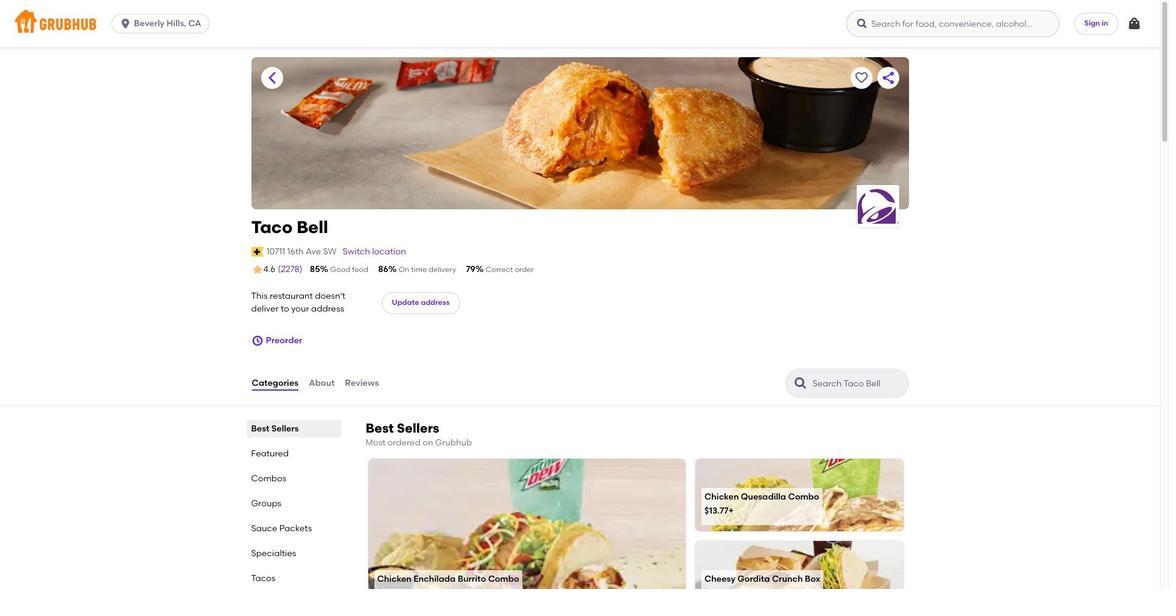 Task type: locate. For each thing, give the bounding box(es) containing it.
svg image
[[856, 18, 869, 30]]

subscription pass image
[[251, 247, 264, 257]]

svg image
[[1128, 16, 1142, 31], [119, 18, 132, 30], [251, 335, 263, 347]]

share icon image
[[881, 71, 896, 85]]

1 horizontal spatial svg image
[[251, 335, 263, 347]]

search icon image
[[793, 376, 808, 391]]



Task type: vqa. For each thing, say whether or not it's contained in the screenshot.
NEAR
no



Task type: describe. For each thing, give the bounding box(es) containing it.
star icon image
[[251, 264, 263, 276]]

0 horizontal spatial svg image
[[119, 18, 132, 30]]

taco bell logo image
[[857, 188, 899, 225]]

2 horizontal spatial svg image
[[1128, 16, 1142, 31]]

main navigation navigation
[[0, 0, 1160, 48]]

caret left icon image
[[265, 71, 279, 85]]

Search Taco Bell search field
[[812, 378, 905, 390]]



